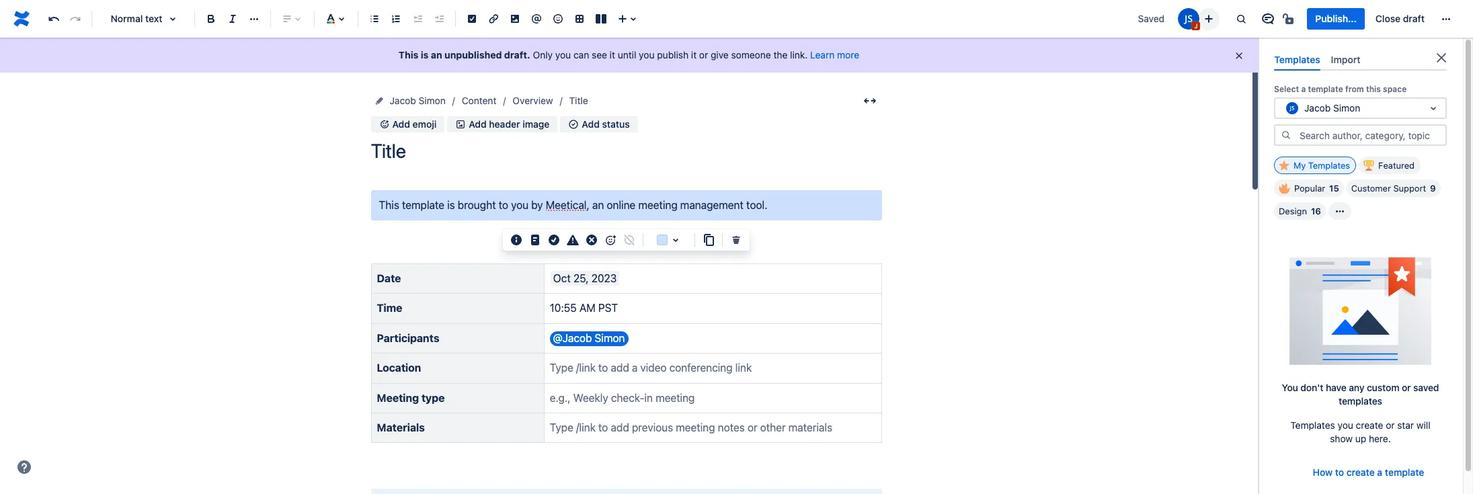 Task type: locate. For each thing, give the bounding box(es) containing it.
you
[[1282, 382, 1298, 394]]

0 horizontal spatial add
[[392, 119, 410, 130]]

create inside how to create a template "link"
[[1347, 467, 1375, 478]]

undo ⌘z image
[[46, 11, 62, 27]]

9
[[1430, 183, 1436, 194]]

up
[[1356, 433, 1367, 445]]

give
[[711, 49, 729, 61]]

outdent ⇧tab image
[[410, 11, 426, 27]]

1 vertical spatial an
[[592, 199, 604, 211]]

will
[[1417, 420, 1431, 431]]

participants
[[377, 332, 439, 344]]

make page full-width image
[[862, 93, 878, 109]]

create down up
[[1347, 467, 1375, 478]]

image icon image
[[455, 119, 466, 130]]

search icon image
[[1281, 130, 1292, 140]]

redo ⌘⇧z image
[[67, 11, 83, 27]]

to right the "how"
[[1335, 467, 1344, 478]]

italic ⌘i image
[[225, 11, 241, 27]]

a
[[1301, 84, 1306, 94], [1378, 467, 1383, 478]]

0 vertical spatial this
[[399, 49, 419, 61]]

add inside button
[[469, 119, 487, 130]]

create
[[1356, 420, 1384, 431], [1347, 467, 1375, 478]]

comment icon image
[[1260, 11, 1277, 27]]

action item image
[[464, 11, 480, 27]]

0 vertical spatial to
[[499, 199, 508, 211]]

1 horizontal spatial a
[[1378, 467, 1383, 478]]

create inside templates you create or star will show up here.
[[1356, 420, 1384, 431]]

an down indent tab icon
[[431, 49, 442, 61]]

header
[[489, 119, 520, 130]]

learn more link
[[810, 49, 859, 61]]

templates up show
[[1291, 420, 1335, 431]]

close draft
[[1376, 13, 1425, 24]]

template down here. on the bottom of the page
[[1385, 467, 1425, 478]]

jacob right 'move this page' image
[[390, 95, 416, 106]]

0 vertical spatial create
[[1356, 420, 1384, 431]]

an
[[431, 49, 442, 61], [592, 199, 604, 211]]

this for this template is brought to you by meetical, an online meeting management tool.
[[379, 199, 399, 211]]

add right image icon
[[469, 119, 487, 130]]

jacob simon up add emoji
[[390, 95, 446, 106]]

2 add from the left
[[469, 119, 487, 130]]

content link
[[462, 93, 497, 109]]

date
[[377, 272, 401, 284]]

1 vertical spatial or
[[1402, 382, 1411, 394]]

create for a
[[1347, 467, 1375, 478]]

a right select
[[1301, 84, 1306, 94]]

my
[[1294, 160, 1306, 171]]

1 horizontal spatial simon
[[595, 332, 625, 344]]

simon inside the main content area, start typing to enter text. 'text box'
[[595, 332, 625, 344]]

jacob simon
[[390, 95, 446, 106], [1305, 102, 1361, 114]]

templates
[[1339, 396, 1383, 407]]

templates inside templates you create or star will show up here.
[[1291, 420, 1335, 431]]

draft
[[1403, 13, 1425, 24]]

2 horizontal spatial add
[[582, 119, 600, 130]]

this inside the main content area, start typing to enter text. 'text box'
[[379, 199, 399, 211]]

15
[[1330, 183, 1339, 194]]

by
[[531, 199, 543, 211]]

1 vertical spatial is
[[447, 199, 455, 211]]

1 horizontal spatial is
[[447, 199, 455, 211]]

0 horizontal spatial simon
[[419, 95, 446, 106]]

no restrictions image
[[1282, 11, 1298, 27]]

add right add emoji icon
[[392, 119, 410, 130]]

it
[[610, 49, 615, 61], [691, 49, 697, 61]]

or left 'saved'
[[1402, 382, 1411, 394]]

you left by
[[511, 199, 529, 211]]

meetical,
[[546, 199, 590, 211]]

type
[[421, 392, 445, 404]]

2 vertical spatial or
[[1386, 420, 1395, 431]]

you up show
[[1338, 420, 1354, 431]]

0 vertical spatial templates
[[1274, 54, 1320, 65]]

0 horizontal spatial to
[[499, 199, 508, 211]]

3 add from the left
[[582, 119, 600, 130]]

more
[[837, 49, 859, 61]]

it right see
[[610, 49, 615, 61]]

16
[[1311, 206, 1321, 217]]

simon up emoji
[[419, 95, 446, 106]]

0 vertical spatial a
[[1301, 84, 1306, 94]]

add inside dropdown button
[[582, 119, 600, 130]]

link.
[[790, 49, 808, 61]]

0 horizontal spatial template
[[402, 199, 445, 211]]

emoji image
[[550, 11, 566, 27]]

see
[[592, 49, 607, 61]]

0 horizontal spatial jacob
[[390, 95, 416, 106]]

add emoji image
[[379, 119, 390, 130]]

1 vertical spatial a
[[1378, 467, 1383, 478]]

you
[[555, 49, 571, 61], [639, 49, 655, 61], [511, 199, 529, 211], [1338, 420, 1354, 431]]

simon
[[419, 95, 446, 106], [1334, 102, 1361, 114], [595, 332, 625, 344]]

template left 'from'
[[1308, 84, 1343, 94]]

2 horizontal spatial or
[[1402, 382, 1411, 394]]

or left give at the top of page
[[699, 49, 708, 61]]

or left star in the right of the page
[[1386, 420, 1395, 431]]

None text field
[[1284, 102, 1287, 115]]

jacob simon down select a template from this space
[[1305, 102, 1361, 114]]

jacob simon image
[[1178, 8, 1200, 30]]

1 horizontal spatial to
[[1335, 467, 1344, 478]]

import
[[1331, 54, 1361, 65]]

my templates
[[1294, 160, 1350, 171]]

a down here. on the bottom of the page
[[1378, 467, 1383, 478]]

design
[[1279, 206, 1307, 217]]

1 horizontal spatial it
[[691, 49, 697, 61]]

am
[[580, 302, 596, 314]]

brought
[[458, 199, 496, 211]]

jacob down select a template from this space
[[1305, 102, 1331, 114]]

2 horizontal spatial template
[[1385, 467, 1425, 478]]

0 horizontal spatial it
[[610, 49, 615, 61]]

unpublished
[[445, 49, 502, 61]]

2 vertical spatial template
[[1385, 467, 1425, 478]]

move this page image
[[374, 95, 384, 106]]

1 vertical spatial create
[[1347, 467, 1375, 478]]

close draft button
[[1368, 8, 1433, 30]]

saved
[[1414, 382, 1439, 394]]

template left brought
[[402, 199, 445, 211]]

meeting type
[[377, 392, 445, 404]]

1 it from the left
[[610, 49, 615, 61]]

@jacob simon
[[553, 332, 625, 344]]

1 vertical spatial this
[[379, 199, 399, 211]]

materials
[[377, 422, 425, 434]]

time
[[377, 302, 402, 314]]

to
[[499, 199, 508, 211], [1335, 467, 1344, 478]]

add emoji button
[[371, 117, 445, 133]]

customer support 9
[[1352, 183, 1436, 194]]

create up up
[[1356, 420, 1384, 431]]

text
[[145, 13, 162, 24]]

0 horizontal spatial a
[[1301, 84, 1306, 94]]

more categories image
[[1332, 203, 1348, 219]]

is down outdent ⇧tab image
[[421, 49, 429, 61]]

confluence image
[[11, 8, 32, 30]]

template
[[1308, 84, 1343, 94], [402, 199, 445, 211], [1385, 467, 1425, 478]]

0 horizontal spatial is
[[421, 49, 429, 61]]

templates for templates
[[1274, 54, 1320, 65]]

1 vertical spatial to
[[1335, 467, 1344, 478]]

add inside popup button
[[392, 119, 410, 130]]

add
[[392, 119, 410, 130], [469, 119, 487, 130], [582, 119, 600, 130]]

status
[[602, 119, 630, 130]]

1 vertical spatial template
[[402, 199, 445, 211]]

2 vertical spatial templates
[[1291, 420, 1335, 431]]

this
[[399, 49, 419, 61], [379, 199, 399, 211]]

add status
[[582, 119, 630, 130]]

it right 'publish'
[[691, 49, 697, 61]]

1 horizontal spatial an
[[592, 199, 604, 211]]

0 horizontal spatial or
[[699, 49, 708, 61]]

you inside the main content area, start typing to enter text. 'text box'
[[511, 199, 529, 211]]

1 add from the left
[[392, 119, 410, 130]]

1 horizontal spatial or
[[1386, 420, 1395, 431]]

here.
[[1369, 433, 1391, 445]]

tab list containing templates
[[1269, 48, 1453, 71]]

how
[[1313, 467, 1333, 478]]

my templates button
[[1274, 157, 1356, 174]]

10:55 am pst
[[550, 302, 618, 314]]

to inside how to create a template "link"
[[1335, 467, 1344, 478]]

templates up select
[[1274, 54, 1320, 65]]

or
[[699, 49, 708, 61], [1402, 382, 1411, 394], [1386, 420, 1395, 431]]

templates up 15
[[1309, 160, 1350, 171]]

to right brought
[[499, 199, 508, 211]]

0 horizontal spatial an
[[431, 49, 442, 61]]

add left status
[[582, 119, 600, 130]]

an left online
[[592, 199, 604, 211]]

location
[[377, 362, 421, 374]]

tab list
[[1269, 48, 1453, 71]]

to inside the main content area, start typing to enter text. 'text box'
[[499, 199, 508, 211]]

info image
[[508, 232, 525, 248]]

star
[[1398, 420, 1414, 431]]

25,
[[574, 272, 589, 284]]

is left brought
[[447, 199, 455, 211]]

design 16
[[1279, 206, 1321, 217]]

oct
[[553, 272, 571, 284]]

featured button
[[1359, 157, 1421, 174]]

simon down pst
[[595, 332, 625, 344]]

0 vertical spatial is
[[421, 49, 429, 61]]

1 horizontal spatial add
[[469, 119, 487, 130]]

0 vertical spatial template
[[1308, 84, 1343, 94]]

meeting
[[377, 392, 419, 404]]

have
[[1326, 382, 1347, 394]]

1 vertical spatial templates
[[1309, 160, 1350, 171]]

jacob
[[390, 95, 416, 106], [1305, 102, 1331, 114]]

1 horizontal spatial jacob simon
[[1305, 102, 1361, 114]]

simon down select a template from this space
[[1334, 102, 1361, 114]]



Task type: vqa. For each thing, say whether or not it's contained in the screenshot.
Error icon
yes



Task type: describe. For each thing, give the bounding box(es) containing it.
you inside templates you create or star will show up here.
[[1338, 420, 1354, 431]]

draft.
[[504, 49, 530, 61]]

link image
[[486, 11, 502, 27]]

add for add status
[[582, 119, 600, 130]]

someone
[[731, 49, 771, 61]]

Search author, category, topic field
[[1296, 126, 1446, 145]]

you right until
[[639, 49, 655, 61]]

normal text button
[[98, 4, 189, 34]]

add status button
[[560, 117, 638, 133]]

2 it from the left
[[691, 49, 697, 61]]

indent tab image
[[431, 11, 447, 27]]

invite to edit image
[[1201, 10, 1217, 27]]

error image
[[584, 232, 600, 248]]

more image
[[1438, 11, 1455, 27]]

or inside templates you create or star will show up here.
[[1386, 420, 1395, 431]]

2023
[[591, 272, 617, 284]]

only
[[533, 49, 553, 61]]

can
[[574, 49, 589, 61]]

more formatting image
[[246, 11, 262, 27]]

publish
[[657, 49, 689, 61]]

templates inside button
[[1309, 160, 1350, 171]]

online
[[607, 199, 636, 211]]

overview link
[[513, 93, 553, 109]]

Main content area, start typing to enter text. text field
[[363, 190, 890, 494]]

confluence image
[[11, 8, 32, 30]]

title link
[[569, 93, 588, 109]]

bullet list ⌘⇧8 image
[[366, 11, 383, 27]]

title
[[569, 95, 588, 106]]

dismiss image
[[1234, 50, 1245, 61]]

you left can
[[555, 49, 571, 61]]

add for add emoji
[[392, 119, 410, 130]]

template inside the main content area, start typing to enter text. 'text box'
[[402, 199, 445, 211]]

@jacob
[[553, 332, 592, 344]]

publish...
[[1316, 13, 1357, 24]]

an inside the main content area, start typing to enter text. 'text box'
[[592, 199, 604, 211]]

customer
[[1352, 183, 1391, 194]]

publish... button
[[1308, 8, 1365, 30]]

don't
[[1301, 382, 1324, 394]]

management
[[680, 199, 744, 211]]

normal
[[111, 13, 143, 24]]

remove image
[[728, 232, 744, 248]]

from
[[1346, 84, 1364, 94]]

is inside the main content area, start typing to enter text. 'text box'
[[447, 199, 455, 211]]

1 horizontal spatial template
[[1308, 84, 1343, 94]]

meeting
[[638, 199, 678, 211]]

this is an unpublished draft. only you can see it until you publish it or give someone the link. learn more
[[399, 49, 859, 61]]

mention image
[[529, 11, 545, 27]]

numbered list ⌘⇧7 image
[[388, 11, 404, 27]]

0 vertical spatial or
[[699, 49, 708, 61]]

bold ⌘b image
[[203, 11, 219, 27]]

tool.
[[746, 199, 768, 211]]

jacob simon link
[[390, 93, 446, 109]]

learn
[[810, 49, 835, 61]]

normal text
[[111, 13, 162, 24]]

a inside "link"
[[1378, 467, 1383, 478]]

pst
[[598, 302, 618, 314]]

editor add emoji image
[[603, 232, 619, 248]]

10:55
[[550, 302, 577, 314]]

table image
[[572, 11, 588, 27]]

templates you create or star will show up here.
[[1291, 420, 1431, 445]]

layouts image
[[593, 11, 609, 27]]

emoji
[[413, 119, 437, 130]]

add header image button
[[447, 117, 558, 133]]

0 horizontal spatial jacob simon
[[390, 95, 446, 106]]

space
[[1383, 84, 1407, 94]]

overview
[[513, 95, 553, 106]]

add image, video, or file image
[[507, 11, 523, 27]]

this
[[1366, 84, 1381, 94]]

or inside you don't have any custom or saved templates
[[1402, 382, 1411, 394]]

this template is brought to you by meetical, an online meeting management tool.
[[379, 199, 768, 211]]

open image
[[1426, 100, 1442, 116]]

Give this page a title text field
[[371, 140, 882, 162]]

2 horizontal spatial simon
[[1334, 102, 1361, 114]]

you don't have any custom or saved templates
[[1282, 382, 1439, 407]]

until
[[618, 49, 636, 61]]

the
[[774, 49, 788, 61]]

any
[[1349, 382, 1365, 394]]

help image
[[16, 459, 32, 475]]

add for add header image
[[469, 119, 487, 130]]

support
[[1394, 183, 1426, 194]]

0 vertical spatial an
[[431, 49, 442, 61]]

note image
[[527, 232, 543, 248]]

popular
[[1295, 183, 1326, 194]]

background color image
[[668, 232, 684, 248]]

content
[[462, 95, 497, 106]]

warning image
[[565, 232, 581, 248]]

template inside "link"
[[1385, 467, 1425, 478]]

custom
[[1367, 382, 1400, 394]]

how to create a template link
[[1305, 462, 1433, 484]]

select
[[1274, 84, 1299, 94]]

create for or
[[1356, 420, 1384, 431]]

copy image
[[701, 232, 717, 248]]

show
[[1330, 433, 1353, 445]]

1 horizontal spatial jacob
[[1305, 102, 1331, 114]]

this for this is an unpublished draft. only you can see it until you publish it or give someone the link. learn more
[[399, 49, 419, 61]]

close templates and import image
[[1434, 50, 1450, 66]]

how to create a template
[[1313, 467, 1425, 478]]

select a template from this space
[[1274, 84, 1407, 94]]

templates for templates you create or star will show up here.
[[1291, 420, 1335, 431]]

close
[[1376, 13, 1401, 24]]

add emoji
[[392, 119, 437, 130]]

saved
[[1138, 13, 1165, 24]]

oct 25, 2023
[[553, 272, 617, 284]]

featured
[[1379, 160, 1415, 171]]

image
[[523, 119, 550, 130]]

add header image
[[469, 119, 550, 130]]

success image
[[546, 232, 562, 248]]

find and replace image
[[1234, 11, 1250, 27]]



